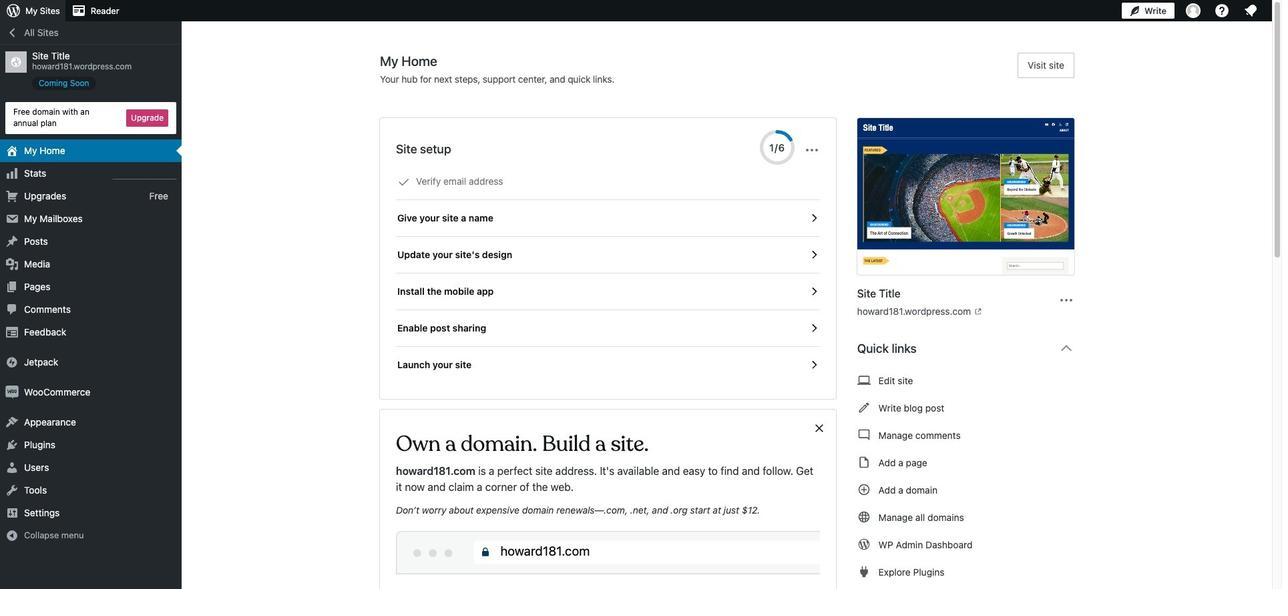 Task type: locate. For each thing, give the bounding box(es) containing it.
help image
[[1215, 3, 1231, 19]]

2 vertical spatial task enabled image
[[808, 323, 820, 335]]

dismiss domain name promotion image
[[813, 421, 826, 437]]

0 vertical spatial task enabled image
[[808, 212, 820, 224]]

more options for site site title image
[[1059, 292, 1075, 308]]

2 task enabled image from the top
[[808, 286, 820, 298]]

1 task enabled image from the top
[[808, 212, 820, 224]]

0 vertical spatial task enabled image
[[808, 249, 820, 261]]

laptop image
[[858, 373, 871, 389]]

1 vertical spatial img image
[[5, 386, 19, 399]]

insert_drive_file image
[[858, 455, 871, 471]]

0 vertical spatial img image
[[5, 356, 19, 369]]

manage your notifications image
[[1243, 3, 1259, 19]]

task enabled image
[[808, 249, 820, 261], [808, 286, 820, 298], [808, 323, 820, 335]]

2 task enabled image from the top
[[808, 359, 820, 371]]

1 vertical spatial task enabled image
[[808, 286, 820, 298]]

progress bar
[[760, 130, 795, 165]]

task enabled image
[[808, 212, 820, 224], [808, 359, 820, 371]]

main content
[[380, 53, 1086, 590]]

3 task enabled image from the top
[[808, 323, 820, 335]]

2 img image from the top
[[5, 386, 19, 399]]

1 vertical spatial task enabled image
[[808, 359, 820, 371]]

img image
[[5, 356, 19, 369], [5, 386, 19, 399]]

edit image
[[858, 400, 871, 416]]



Task type: describe. For each thing, give the bounding box(es) containing it.
1 img image from the top
[[5, 356, 19, 369]]

1 task enabled image from the top
[[808, 249, 820, 261]]

dismiss settings image
[[804, 142, 820, 158]]

my profile image
[[1187, 3, 1201, 18]]

highest hourly views 0 image
[[113, 171, 176, 179]]

mode_comment image
[[858, 428, 871, 444]]

launchpad checklist element
[[396, 164, 820, 383]]



